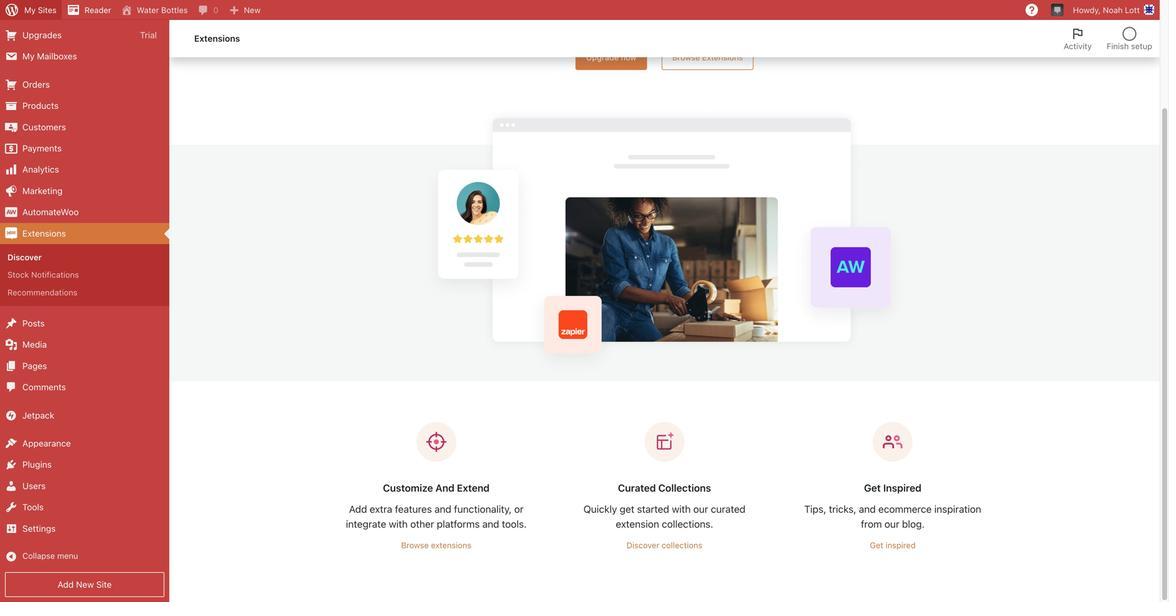 Task type: vqa. For each thing, say whether or not it's contained in the screenshot.
our in the "quickly get started with our curated extension collections."
yes



Task type: locate. For each thing, give the bounding box(es) containing it.
1 vertical spatial with
[[389, 519, 408, 531]]

noah
[[1103, 5, 1123, 15]]

our down ecommerce
[[885, 519, 900, 531]]

new
[[244, 5, 261, 15], [76, 580, 94, 590]]

add
[[349, 504, 367, 516], [58, 580, 74, 590]]

new link
[[223, 0, 266, 20]]

products link
[[0, 95, 169, 117]]

site
[[96, 580, 112, 590]]

pages
[[22, 361, 47, 371]]

with up collections.
[[672, 504, 691, 516]]

lott
[[1125, 5, 1140, 15]]

add for add new site
[[58, 580, 74, 590]]

0 vertical spatial get inspired
[[864, 483, 922, 494]]

collapse
[[22, 552, 55, 561]]

0 vertical spatial new
[[244, 5, 261, 15]]

0 horizontal spatial add
[[58, 580, 74, 590]]

my inside my mailboxes link
[[22, 51, 35, 61]]

1 vertical spatial add
[[58, 580, 74, 590]]

add new site link
[[5, 573, 164, 598]]

extension
[[616, 519, 659, 531]]

inspiration
[[935, 504, 982, 516]]

0 vertical spatial inspired
[[884, 483, 922, 494]]

my inside my sites link
[[24, 5, 36, 15]]

get
[[864, 483, 881, 494], [870, 541, 884, 551]]

browse extensions
[[673, 53, 743, 62]]

and up platforms
[[435, 504, 452, 516]]

new inside toolbar navigation
[[244, 5, 261, 15]]

get inside the get inspired "link"
[[870, 541, 884, 551]]

0 horizontal spatial discover
[[7, 253, 42, 262]]

1 horizontal spatial discover
[[627, 541, 660, 551]]

browse for browse extensions
[[673, 53, 700, 62]]

1 horizontal spatial browse
[[673, 53, 700, 62]]

1 vertical spatial extensions
[[702, 53, 743, 62]]

extensions inside extensions link
[[22, 228, 66, 239]]

0 vertical spatial collections
[[659, 483, 711, 494]]

my mailboxes
[[22, 51, 77, 61]]

collections
[[659, 483, 711, 494], [662, 541, 703, 551]]

pages link
[[0, 356, 169, 377]]

our inside quickly get started with our curated extension collections.
[[694, 504, 708, 516]]

0 vertical spatial browse
[[673, 53, 700, 62]]

browse for browse extensions
[[401, 541, 429, 551]]

1 horizontal spatial our
[[885, 519, 900, 531]]

0 horizontal spatial with
[[389, 519, 408, 531]]

get inspired
[[864, 483, 922, 494], [870, 541, 916, 551]]

1 vertical spatial get
[[870, 541, 884, 551]]

upgrades
[[22, 30, 62, 40]]

1 vertical spatial new
[[76, 580, 94, 590]]

our up collections.
[[694, 504, 708, 516]]

inspired up ecommerce
[[884, 483, 922, 494]]

reader link
[[62, 0, 116, 20]]

1 horizontal spatial with
[[672, 504, 691, 516]]

collections up quickly get started with our curated extension collections.
[[659, 483, 711, 494]]

1 vertical spatial collections
[[662, 541, 703, 551]]

0 horizontal spatial new
[[76, 580, 94, 590]]

0 vertical spatial our
[[694, 504, 708, 516]]

curated
[[618, 483, 656, 494]]

inspired
[[884, 483, 922, 494], [886, 541, 916, 551]]

2 horizontal spatial extensions
[[702, 53, 743, 62]]

jetpack link
[[0, 405, 169, 427]]

plugins link
[[0, 455, 169, 476]]

0 vertical spatial with
[[672, 504, 691, 516]]

0 vertical spatial extensions
[[194, 33, 240, 44]]

appearance link
[[0, 433, 169, 455]]

and up from on the right bottom
[[859, 504, 876, 516]]

collections down collections.
[[662, 541, 703, 551]]

discover inside discover link
[[7, 253, 42, 262]]

tab list
[[1057, 20, 1160, 57]]

get
[[620, 504, 635, 516]]

sites
[[38, 5, 57, 15]]

0 horizontal spatial our
[[694, 504, 708, 516]]

browse down other
[[401, 541, 429, 551]]

notification image
[[1053, 4, 1063, 14]]

toolbar navigation
[[0, 0, 1160, 22]]

my
[[24, 5, 36, 15], [22, 9, 35, 19], [22, 51, 35, 61]]

0 vertical spatial discover
[[7, 253, 42, 262]]

platforms
[[437, 519, 480, 531]]

upgrade
[[586, 53, 619, 62]]

add up integrate
[[349, 504, 367, 516]]

new right 0
[[244, 5, 261, 15]]

browse right now at the top right
[[673, 53, 700, 62]]

tab list containing activity
[[1057, 20, 1160, 57]]

with inside add extra features and functionality, or integrate with other platforms and tools.
[[389, 519, 408, 531]]

1 horizontal spatial extensions
[[194, 33, 240, 44]]

products
[[22, 101, 59, 111]]

collapse menu
[[22, 552, 78, 561]]

plugins
[[22, 460, 52, 470]]

or
[[514, 504, 524, 516]]

1 vertical spatial discover
[[627, 541, 660, 551]]

0 horizontal spatial browse
[[401, 541, 429, 551]]

0 vertical spatial add
[[349, 504, 367, 516]]

add down menu
[[58, 580, 74, 590]]

1 horizontal spatial add
[[349, 504, 367, 516]]

analytics link
[[0, 159, 169, 181]]

customize and extend
[[383, 483, 490, 494]]

0 horizontal spatial extensions
[[22, 228, 66, 239]]

get up tips, tricks, and ecommerce inspiration from our blog.
[[864, 483, 881, 494]]

1 vertical spatial browse
[[401, 541, 429, 551]]

extensions
[[194, 33, 240, 44], [702, 53, 743, 62], [22, 228, 66, 239]]

with
[[672, 504, 691, 516], [389, 519, 408, 531]]

add new site
[[58, 580, 112, 590]]

curated
[[711, 504, 746, 516]]

tools
[[22, 503, 44, 513]]

finish setup button
[[1100, 20, 1160, 57]]

discover down extension
[[627, 541, 660, 551]]

curated collections
[[618, 483, 711, 494]]

and
[[436, 483, 455, 494], [435, 504, 452, 516], [859, 504, 876, 516], [483, 519, 499, 531]]

other
[[410, 519, 434, 531]]

discover inside discover collections link
[[627, 541, 660, 551]]

discover for discover collections
[[627, 541, 660, 551]]

1 vertical spatial inspired
[[886, 541, 916, 551]]

my for my home
[[22, 9, 35, 19]]

get down from on the right bottom
[[870, 541, 884, 551]]

water bottles
[[137, 5, 188, 15]]

take your store to the next level, with extensions image
[[418, 107, 911, 379]]

add inside add extra features and functionality, or integrate with other platforms and tools.
[[349, 504, 367, 516]]

my inside my home link
[[22, 9, 35, 19]]

1 vertical spatial our
[[885, 519, 900, 531]]

browse
[[673, 53, 700, 62], [401, 541, 429, 551]]

stock
[[7, 270, 29, 280]]

with inside quickly get started with our curated extension collections.
[[672, 504, 691, 516]]

and left extend
[[436, 483, 455, 494]]

and inside tips, tricks, and ecommerce inspiration from our blog.
[[859, 504, 876, 516]]

1 horizontal spatial new
[[244, 5, 261, 15]]

comments
[[22, 382, 66, 393]]

1 vertical spatial get inspired
[[870, 541, 916, 551]]

discover up stock
[[7, 253, 42, 262]]

2 vertical spatial extensions
[[22, 228, 66, 239]]

add extra features and functionality, or integrate with other platforms and tools.
[[346, 504, 527, 531]]

discover collections link
[[619, 532, 711, 560]]

browse extensions
[[401, 541, 472, 551]]

get inspired up ecommerce
[[864, 483, 922, 494]]

discover link
[[0, 249, 169, 266]]

inspired down "blog."
[[886, 541, 916, 551]]

my sites link
[[0, 0, 62, 20]]

water
[[137, 5, 159, 15]]

with down the features
[[389, 519, 408, 531]]

get inspired down tips, tricks, and ecommerce inspiration from our blog.
[[870, 541, 916, 551]]

media
[[22, 340, 47, 350]]

new left site
[[76, 580, 94, 590]]



Task type: describe. For each thing, give the bounding box(es) containing it.
features
[[395, 504, 432, 516]]

payments
[[22, 143, 62, 153]]

home
[[37, 9, 61, 19]]

my for my sites
[[24, 5, 36, 15]]

started
[[637, 504, 669, 516]]

collections for discover collections
[[662, 541, 703, 551]]

my sites
[[24, 5, 57, 15]]

payments link
[[0, 138, 169, 159]]

my for my mailboxes
[[22, 51, 35, 61]]

collections.
[[662, 519, 714, 531]]

0 vertical spatial get
[[864, 483, 881, 494]]

comments link
[[0, 377, 169, 398]]

menu
[[57, 552, 78, 561]]

customers link
[[0, 117, 169, 138]]

notifications
[[31, 270, 79, 280]]

automatewoo
[[22, 207, 79, 217]]

quickly
[[584, 504, 617, 516]]

automatewoo link
[[0, 202, 169, 223]]

tools link
[[0, 497, 169, 519]]

bottles
[[161, 5, 188, 15]]

customers
[[22, 122, 66, 132]]

browse extensions link
[[393, 532, 480, 560]]

extensions inside browse extensions link
[[702, 53, 743, 62]]

mailboxes
[[37, 51, 77, 61]]

extensions
[[431, 541, 472, 551]]

extensions link
[[0, 223, 169, 244]]

stock notifications
[[7, 270, 79, 280]]

from
[[861, 519, 882, 531]]

jetpack
[[22, 411, 54, 421]]

tools.
[[502, 519, 527, 531]]

ecommerce
[[879, 504, 932, 516]]

users link
[[0, 476, 169, 497]]

tricks,
[[829, 504, 857, 516]]

howdy,
[[1073, 5, 1101, 15]]

posts
[[22, 319, 45, 329]]

marketing link
[[0, 181, 169, 202]]

our inside tips, tricks, and ecommerce inspiration from our blog.
[[885, 519, 900, 531]]

customize
[[383, 483, 433, 494]]

activity
[[1064, 41, 1092, 51]]

trial
[[140, 30, 157, 40]]

extend
[[457, 483, 490, 494]]

tips,
[[805, 504, 827, 516]]

discover collections
[[627, 541, 703, 551]]

get inspired inside "link"
[[870, 541, 916, 551]]

recommendations
[[7, 288, 77, 297]]

inspired inside "link"
[[886, 541, 916, 551]]

collections for curated collections
[[659, 483, 711, 494]]

reader
[[85, 5, 111, 15]]

stock notifications link
[[0, 266, 169, 284]]

integrate
[[346, 519, 386, 531]]

users
[[22, 481, 46, 492]]

settings link
[[0, 519, 169, 540]]

analytics
[[22, 165, 59, 175]]

orders link
[[0, 74, 169, 95]]

upgrade now link
[[576, 44, 647, 70]]

my home link
[[0, 3, 169, 25]]

discover for discover
[[7, 253, 42, 262]]

media link
[[0, 335, 169, 356]]

functionality,
[[454, 504, 512, 516]]

marketing
[[22, 186, 63, 196]]

my mailboxes link
[[0, 46, 169, 67]]

get inspired link
[[862, 532, 924, 560]]

browse extensions link
[[662, 44, 754, 70]]

water bottles link
[[116, 0, 193, 20]]

now
[[621, 53, 637, 62]]

add for add extra features and functionality, or integrate with other platforms and tools.
[[349, 504, 367, 516]]

quickly get started with our curated extension collections.
[[584, 504, 746, 531]]

finish
[[1107, 41, 1129, 51]]

activity button
[[1057, 20, 1100, 57]]

0 link
[[193, 0, 223, 20]]

finish setup
[[1107, 41, 1153, 51]]

recommendations link
[[0, 284, 169, 301]]

my home
[[22, 9, 61, 19]]

posts link
[[0, 313, 169, 335]]

settings
[[22, 524, 56, 534]]

collapse menu button
[[0, 547, 169, 568]]

extra
[[370, 504, 392, 516]]

setup
[[1131, 41, 1153, 51]]

and down functionality,
[[483, 519, 499, 531]]

blog.
[[902, 519, 925, 531]]

upgrade now
[[586, 53, 637, 62]]



